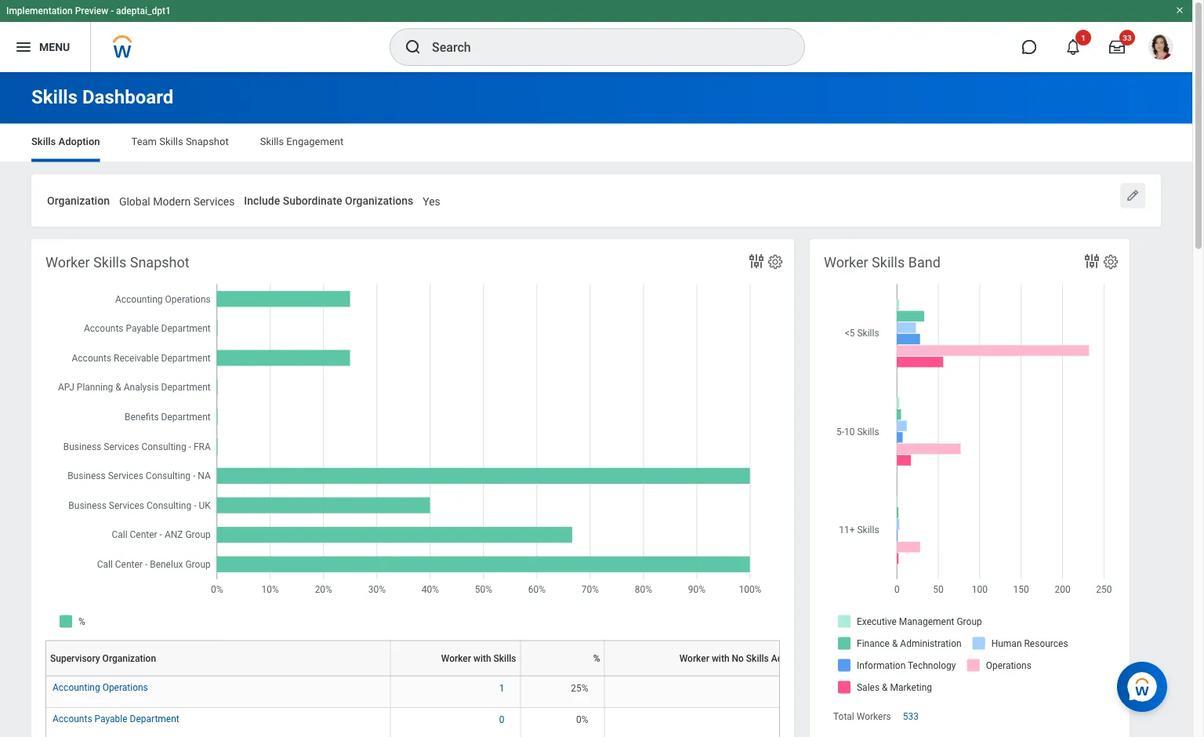 Task type: locate. For each thing, give the bounding box(es) containing it.
1 vertical spatial 1
[[500, 683, 505, 694]]

configure and view chart data image
[[1083, 252, 1102, 271]]

organization up operations
[[102, 653, 156, 664]]

snapshot
[[186, 136, 229, 147], [130, 255, 190, 271]]

accounts payable department
[[53, 713, 179, 724]]

2 with from the left
[[712, 653, 730, 664]]

yes
[[423, 195, 441, 208]]

533
[[903, 711, 919, 722]]

band
[[909, 255, 941, 271]]

1 horizontal spatial 1 button
[[1057, 30, 1092, 64]]

0 horizontal spatial with
[[474, 653, 492, 664]]

tab list
[[16, 124, 1177, 162]]

skills left band
[[872, 255, 905, 271]]

1 with from the left
[[474, 653, 492, 664]]

1
[[1082, 33, 1086, 42], [500, 683, 505, 694]]

0% button
[[577, 713, 591, 726]]

1 vertical spatial 1 button
[[500, 682, 507, 695]]

skills up 0 button
[[494, 653, 517, 664]]

1 vertical spatial snapshot
[[130, 255, 190, 271]]

worker with no skills added image for 0%
[[611, 713, 797, 726]]

1 worker with no skills added image from the top
[[611, 682, 797, 695]]

edit image
[[1126, 188, 1141, 204]]

implementation
[[6, 5, 73, 16]]

%
[[594, 653, 601, 664]]

adoption
[[58, 136, 100, 147]]

snapshot inside "element"
[[130, 255, 190, 271]]

team
[[131, 136, 157, 147]]

Yes text field
[[423, 186, 441, 213]]

snapshot up services
[[186, 136, 229, 147]]

Global Modern Services text field
[[119, 186, 235, 213]]

1 vertical spatial organization
[[102, 653, 156, 664]]

with inside button
[[474, 653, 492, 664]]

menu button
[[0, 22, 90, 72]]

search image
[[404, 38, 423, 56]]

1 button left inbox large image
[[1057, 30, 1092, 64]]

total workers
[[834, 711, 892, 722]]

1 inside menu banner
[[1082, 33, 1086, 42]]

1 button up the 0
[[500, 682, 507, 695]]

2 worker with no skills added image from the top
[[611, 713, 797, 726]]

modern
[[153, 195, 191, 208]]

tab list containing skills adoption
[[16, 124, 1177, 162]]

with
[[474, 653, 492, 664], [712, 653, 730, 664]]

configure worker skills snapshot image
[[767, 254, 784, 271]]

0 horizontal spatial 1
[[500, 683, 505, 694]]

snapshot down modern in the top of the page
[[130, 255, 190, 271]]

worker skills snapshot
[[45, 255, 190, 271]]

1 right notifications large image
[[1082, 33, 1086, 42]]

1 up the 0
[[500, 683, 505, 694]]

25%
[[571, 683, 589, 694]]

worker skills band element
[[810, 239, 1130, 737]]

25% button
[[571, 682, 591, 695]]

skills right the team
[[159, 136, 183, 147]]

1 vertical spatial worker with no skills added image
[[611, 713, 797, 726]]

0 vertical spatial 1
[[1082, 33, 1086, 42]]

0 vertical spatial worker with no skills added image
[[611, 682, 797, 695]]

workers
[[857, 711, 892, 722]]

0 button
[[500, 713, 507, 726]]

% button
[[525, 640, 611, 676]]

0%
[[577, 714, 589, 725]]

worker with no skills added image
[[611, 682, 797, 695], [611, 713, 797, 726]]

0 vertical spatial 1 button
[[1057, 30, 1092, 64]]

1 button inside menu banner
[[1057, 30, 1092, 64]]

33
[[1124, 33, 1133, 42]]

1 horizontal spatial 1
[[1082, 33, 1086, 42]]

skills up the skills adoption
[[31, 86, 78, 108]]

skills
[[31, 86, 78, 108], [31, 136, 56, 147], [159, 136, 183, 147], [260, 136, 284, 147], [93, 255, 127, 271], [872, 255, 905, 271], [494, 653, 517, 664], [747, 653, 769, 664]]

worker
[[45, 255, 90, 271], [824, 255, 869, 271], [441, 653, 471, 664], [680, 653, 710, 664]]

worker inside button
[[441, 653, 471, 664]]

include subordinate organizations element
[[423, 185, 441, 214]]

justify image
[[14, 38, 33, 56]]

worker with skills
[[441, 653, 517, 664]]

menu banner
[[0, 0, 1193, 72]]

menu
[[39, 40, 70, 53]]

accounts payable department link
[[53, 710, 179, 724]]

supervisory organization
[[50, 653, 156, 664]]

organization left global
[[47, 194, 110, 207]]

organization
[[47, 194, 110, 207], [102, 653, 156, 664]]

0 horizontal spatial 1 button
[[500, 682, 507, 695]]

-
[[111, 5, 114, 16]]

0 vertical spatial snapshot
[[186, 136, 229, 147]]

worker for worker skills band
[[824, 255, 869, 271]]

engagement
[[287, 136, 344, 147]]

worker for worker with no skills added
[[680, 653, 710, 664]]

supervisory organization button
[[50, 640, 397, 676]]

worker with no skills added button
[[609, 653, 799, 664]]

1 horizontal spatial with
[[712, 653, 730, 664]]

include subordinate organizations
[[244, 194, 414, 207]]

1 button
[[1057, 30, 1092, 64], [500, 682, 507, 695]]

close environment banner image
[[1176, 5, 1185, 15]]

dashboard
[[82, 86, 174, 108]]

snapshot for worker skills snapshot
[[130, 255, 190, 271]]



Task type: vqa. For each thing, say whether or not it's contained in the screenshot.
My
no



Task type: describe. For each thing, give the bounding box(es) containing it.
skills left engagement
[[260, 136, 284, 147]]

include
[[244, 194, 280, 207]]

1 inside the worker skills snapshot "element"
[[500, 683, 505, 694]]

worker skills snapshot element
[[31, 239, 990, 737]]

services
[[193, 195, 235, 208]]

operations
[[102, 682, 148, 693]]

Search Workday  search field
[[432, 30, 773, 64]]

organization inside button
[[102, 653, 156, 664]]

skills dashboard
[[31, 86, 174, 108]]

global
[[119, 195, 150, 208]]

1 button for 33 button
[[1057, 30, 1092, 64]]

skills inside button
[[494, 653, 517, 664]]

inbox large image
[[1110, 39, 1126, 55]]

0 vertical spatial organization
[[47, 194, 110, 207]]

added
[[772, 653, 799, 664]]

organization element
[[119, 185, 235, 214]]

accounting
[[53, 682, 100, 693]]

preview
[[75, 5, 108, 16]]

accounting operations
[[53, 682, 148, 693]]

skills adoption
[[31, 136, 100, 147]]

subordinate
[[283, 194, 342, 207]]

skills left adoption on the left top of the page
[[31, 136, 56, 147]]

worker with no skills added
[[680, 653, 799, 664]]

tab list inside skills dashboard main content
[[16, 124, 1177, 162]]

skills right no on the bottom right
[[747, 653, 769, 664]]

skills dashboard main content
[[0, 72, 1193, 737]]

worker skills band
[[824, 255, 941, 271]]

notifications large image
[[1066, 39, 1082, 55]]

no
[[732, 653, 744, 664]]

configure worker skills band image
[[1103, 254, 1120, 271]]

accounting operations link
[[53, 679, 148, 693]]

department
[[130, 713, 179, 724]]

global modern services
[[119, 195, 235, 208]]

total
[[834, 711, 855, 722]]

configure and view chart data image
[[748, 252, 766, 271]]

worker with no skills added image for 25%
[[611, 682, 797, 695]]

snapshot for team skills snapshot
[[186, 136, 229, 147]]

accounts
[[53, 713, 92, 724]]

organizations
[[345, 194, 414, 207]]

33 button
[[1101, 30, 1136, 64]]

with for no
[[712, 653, 730, 664]]

supervisory
[[50, 653, 100, 664]]

533 button
[[903, 710, 922, 723]]

implementation preview -   adeptai_dpt1
[[6, 5, 171, 16]]

worker with skills button
[[395, 640, 527, 676]]

skills engagement
[[260, 136, 344, 147]]

1 button for 25% button
[[500, 682, 507, 695]]

worker for worker skills snapshot
[[45, 255, 90, 271]]

0
[[500, 714, 505, 725]]

worker for worker with skills
[[441, 653, 471, 664]]

payable
[[95, 713, 128, 724]]

team skills snapshot
[[131, 136, 229, 147]]

with for skills
[[474, 653, 492, 664]]

adeptai_dpt1
[[116, 5, 171, 16]]

profile logan mcneil image
[[1149, 35, 1174, 63]]

skills down global
[[93, 255, 127, 271]]



